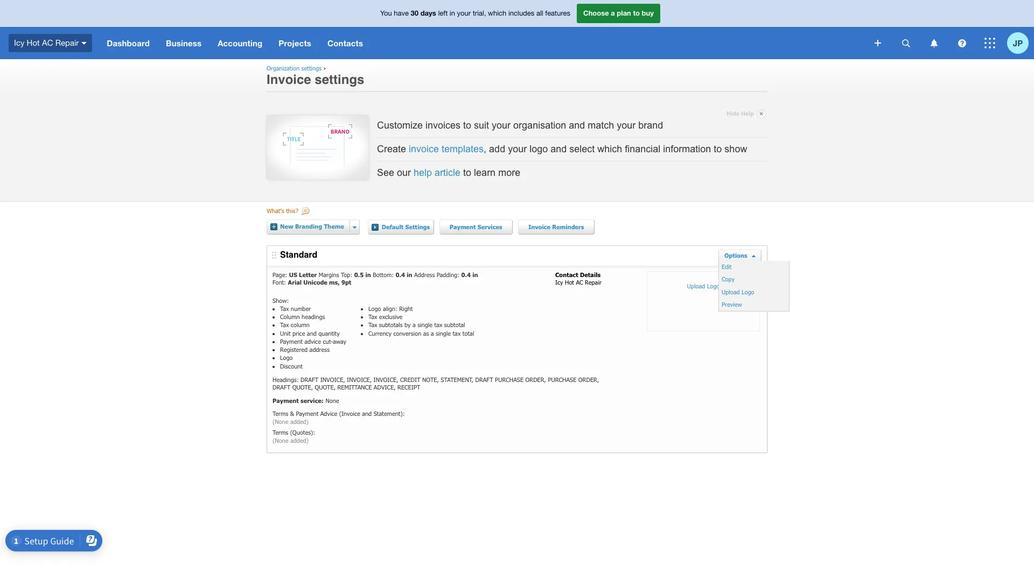 Task type: describe. For each thing, give the bounding box(es) containing it.
icy hot ac repair
[[14, 38, 79, 47]]

our
[[397, 168, 411, 179]]

customize invoices to suit your organisation and match your brand
[[377, 120, 663, 131]]

match
[[588, 120, 614, 131]]

subtotal
[[444, 322, 465, 329]]

headings
[[302, 314, 325, 321]]

repair inside popup button
[[55, 38, 79, 47]]

help
[[414, 168, 432, 179]]

have
[[394, 9, 409, 17]]

services
[[478, 223, 503, 230]]

svg image inside 'icy hot ac repair' popup button
[[82, 42, 87, 45]]

trial,
[[473, 9, 486, 17]]

see our help article to learn more
[[377, 168, 521, 179]]

2 terms from the top
[[273, 429, 288, 436]]

accounting
[[218, 38, 263, 48]]

contact details icy hot ac repair upload logo
[[555, 271, 720, 290]]

0 vertical spatial settings
[[301, 65, 322, 72]]

align:
[[383, 305, 398, 312]]

templates
[[442, 144, 484, 155]]

days
[[421, 9, 436, 17]]

upload inside contact details icy hot ac repair upload logo
[[687, 283, 705, 290]]

padding:
[[437, 271, 460, 278]]

0 horizontal spatial single
[[418, 322, 433, 329]]

exclusive
[[379, 314, 403, 321]]

1 vertical spatial a
[[413, 322, 416, 329]]

organization settings link
[[267, 65, 322, 72]]

1 quote, from the left
[[292, 384, 313, 391]]

more
[[498, 168, 521, 179]]

1 horizontal spatial upload
[[722, 289, 740, 296]]

upload                   logo link
[[719, 286, 797, 299]]

accounting button
[[210, 27, 271, 59]]

1 invoice, from the left
[[320, 377, 345, 384]]

information
[[663, 144, 711, 155]]

to left the learn
[[463, 168, 471, 179]]

you have 30 days left in your trial, which includes all features
[[380, 9, 571, 17]]

your inside you have 30 days left in your trial, which includes all features
[[457, 9, 471, 17]]

default
[[382, 223, 404, 230]]

show
[[725, 144, 748, 155]]

customize
[[377, 120, 423, 131]]

copy link
[[719, 274, 797, 286]]

copy
[[722, 276, 735, 283]]

your left brand
[[617, 120, 636, 131]]

what's this?
[[267, 207, 298, 214]]

1 order, from the left
[[526, 377, 546, 384]]

statement,
[[441, 377, 474, 384]]

&
[[290, 411, 294, 418]]

show:
[[273, 298, 289, 305]]

2 (none from the top
[[273, 437, 288, 444]]

features
[[545, 9, 571, 17]]

what's
[[267, 207, 284, 214]]

default settings link
[[368, 220, 434, 235]]

preview link
[[719, 299, 797, 312]]

2 quote, from the left
[[315, 384, 336, 391]]

help article link
[[414, 168, 461, 179]]

contacts
[[328, 38, 363, 48]]

upload logo link
[[647, 271, 760, 332]]

suit
[[474, 120, 489, 131]]

your right add
[[508, 144, 527, 155]]

invoice reminders link
[[518, 220, 595, 235]]

you
[[380, 9, 392, 17]]

theme
[[324, 223, 344, 230]]

receipt
[[398, 384, 421, 391]]

page: us letter margins top: 0.5 in bottom: 0.4 in address padding: 0.4 in font: arial unicode ms,               9pt
[[273, 271, 478, 286]]

discount
[[280, 363, 303, 370]]

edit link
[[719, 261, 797, 274]]

preview
[[722, 301, 742, 308]]

page:
[[273, 271, 287, 278]]

number
[[291, 305, 311, 312]]

column
[[280, 314, 300, 321]]

subtotals
[[379, 322, 403, 329]]

hide help link
[[727, 107, 766, 120]]

total
[[463, 330, 474, 337]]

reminders
[[552, 223, 584, 230]]

to inside banner
[[633, 9, 640, 17]]

0 horizontal spatial draft
[[273, 384, 291, 391]]

9pt
[[342, 279, 352, 286]]

cut-
[[323, 338, 333, 345]]

unit
[[280, 330, 291, 337]]

navigation inside banner
[[99, 27, 867, 59]]

includes
[[509, 9, 535, 17]]

1 horizontal spatial draft
[[301, 377, 319, 384]]

and left match
[[569, 120, 585, 131]]

banner containing jp
[[0, 0, 1034, 59]]

to left the show on the right
[[714, 144, 722, 155]]

brand
[[639, 120, 663, 131]]

quantity
[[319, 330, 340, 337]]

repair inside contact details icy hot ac repair upload logo
[[585, 279, 602, 286]]

note,
[[422, 377, 439, 384]]

invoice inside organization settings › invoice settings
[[267, 72, 311, 87]]

currency
[[369, 330, 392, 337]]

hide help
[[727, 110, 754, 117]]

registered
[[280, 347, 308, 354]]

dashboard
[[107, 38, 150, 48]]

2 svg image from the left
[[958, 39, 966, 47]]

1 vertical spatial tax
[[453, 330, 461, 337]]

business
[[166, 38, 202, 48]]

help
[[741, 110, 754, 117]]

new branding theme link
[[269, 220, 350, 234]]

terms & payment advice (invoice and statement): (none added) terms (quotes): (none added)
[[273, 411, 405, 444]]

payment service: none
[[273, 397, 339, 404]]

settings
[[405, 223, 430, 230]]

all
[[537, 9, 543, 17]]

2 0.4 from the left
[[461, 271, 471, 278]]

article
[[435, 168, 461, 179]]



Task type: vqa. For each thing, say whether or not it's contained in the screenshot.
cut-
yes



Task type: locate. For each thing, give the bounding box(es) containing it.
in right padding:
[[473, 271, 478, 278]]

1 vertical spatial (none
[[273, 437, 288, 444]]

invoice
[[267, 72, 311, 87], [528, 223, 551, 230]]

0 horizontal spatial tax
[[435, 322, 443, 329]]

1 (none from the top
[[273, 419, 288, 426]]

1 horizontal spatial invoice,
[[347, 377, 372, 384]]

1 horizontal spatial svg image
[[958, 39, 966, 47]]

and right logo
[[551, 144, 567, 155]]

jp
[[1013, 38, 1023, 48]]

draft right statement,
[[475, 377, 493, 384]]

ac inside 'icy hot ac repair' popup button
[[42, 38, 53, 47]]

upload left copy
[[687, 283, 705, 290]]

hot inside popup button
[[27, 38, 40, 47]]

1 horizontal spatial which
[[598, 144, 622, 155]]

1 vertical spatial added)
[[290, 437, 309, 444]]

terms left the (quotes):
[[273, 429, 288, 436]]

0 horizontal spatial hot
[[27, 38, 40, 47]]

0 vertical spatial repair
[[55, 38, 79, 47]]

1 horizontal spatial 0.4
[[461, 271, 471, 278]]

0.4 right padding:
[[461, 271, 471, 278]]

in
[[450, 9, 455, 17], [366, 271, 371, 278], [407, 271, 412, 278], [473, 271, 478, 278]]

settings
[[301, 65, 322, 72], [315, 72, 364, 87]]

0 horizontal spatial order,
[[526, 377, 546, 384]]

0 horizontal spatial purchase
[[495, 377, 524, 384]]

0 vertical spatial terms
[[273, 411, 288, 418]]

upload up preview
[[722, 289, 740, 296]]

1 vertical spatial which
[[598, 144, 622, 155]]

payment up &
[[273, 397, 299, 404]]

letter
[[299, 271, 317, 278]]

price
[[293, 330, 305, 337]]

to
[[633, 9, 640, 17], [463, 120, 471, 131], [714, 144, 722, 155], [463, 168, 471, 179]]

edit
[[722, 263, 732, 270]]

2 horizontal spatial draft
[[475, 377, 493, 384]]

1 horizontal spatial a
[[431, 330, 434, 337]]

contact
[[555, 271, 578, 278]]

30
[[411, 9, 419, 17]]

a right as
[[431, 330, 434, 337]]

contacts button
[[320, 27, 371, 59]]

0.5
[[354, 271, 364, 278]]

single down subtotal
[[436, 330, 451, 337]]

single up as
[[418, 322, 433, 329]]

icy
[[14, 38, 24, 47], [555, 279, 563, 286]]

arial
[[288, 279, 302, 286]]

plan
[[617, 9, 631, 17]]

and up advice
[[307, 330, 317, 337]]

1 horizontal spatial quote,
[[315, 384, 336, 391]]

added)
[[290, 419, 309, 426], [290, 437, 309, 444]]

your right suit
[[492, 120, 511, 131]]

invoice, up "none" in the left bottom of the page
[[320, 377, 345, 384]]

0 horizontal spatial a
[[413, 322, 416, 329]]

settings left "›"
[[301, 65, 322, 72]]

0 horizontal spatial repair
[[55, 38, 79, 47]]

jp button
[[1008, 27, 1034, 59]]

a right by
[[413, 322, 416, 329]]

invoice
[[409, 144, 439, 155]]

1 horizontal spatial icy
[[555, 279, 563, 286]]

logo up 'discount'
[[280, 355, 293, 362]]

address
[[414, 271, 435, 278]]

invoice, up the remittance
[[347, 377, 372, 384]]

0 horizontal spatial invoice,
[[320, 377, 345, 384]]

choose a plan to buy
[[584, 9, 654, 17]]

0.4 right bottom:
[[396, 271, 405, 278]]

invoice reminders
[[528, 223, 584, 230]]

2 purchase from the left
[[548, 377, 577, 384]]

2 order, from the left
[[579, 377, 599, 384]]

0 vertical spatial which
[[488, 9, 507, 17]]

2 invoice, from the left
[[347, 377, 372, 384]]

1 horizontal spatial hot
[[565, 279, 574, 286]]

in right left
[[450, 9, 455, 17]]

(invoice
[[339, 411, 360, 418]]

and inside show: tax number column headings tax column unit price and quantity payment advice cut-away registered address logo discount
[[307, 330, 317, 337]]

conversion
[[394, 330, 421, 337]]

added) down the (quotes):
[[290, 437, 309, 444]]

options
[[725, 252, 749, 259]]

address
[[310, 347, 330, 354]]

new branding theme
[[280, 223, 344, 230]]

1 vertical spatial terms
[[273, 429, 288, 436]]

in left the address
[[407, 271, 412, 278]]

1 horizontal spatial tax
[[453, 330, 461, 337]]

svg image
[[985, 38, 996, 48], [931, 39, 938, 47], [875, 40, 881, 46], [82, 42, 87, 45]]

(quotes):
[[290, 429, 315, 436]]

order,
[[526, 377, 546, 384], [579, 377, 599, 384]]

2 vertical spatial a
[[431, 330, 434, 337]]

settings down "›"
[[315, 72, 364, 87]]

0 vertical spatial icy
[[14, 38, 24, 47]]

0 horizontal spatial upload
[[687, 283, 705, 290]]

logo inside show: tax number column headings tax column unit price and quantity payment advice cut-away registered address logo discount
[[280, 355, 293, 362]]

organisation
[[514, 120, 566, 131]]

what's this? link
[[267, 207, 311, 217]]

1 svg image from the left
[[902, 39, 910, 47]]

0 horizontal spatial ac
[[42, 38, 53, 47]]

select
[[570, 144, 595, 155]]

logo inside 'logo align:                                      right tax                 exclusive tax subtotals                                                  by a single tax subtotal currency conversion as                                                          a single tax total'
[[369, 305, 381, 312]]

0 vertical spatial (none
[[273, 419, 288, 426]]

0 horizontal spatial invoice
[[267, 72, 311, 87]]

tax
[[280, 305, 289, 312], [369, 314, 377, 321], [280, 322, 289, 329], [369, 322, 377, 329]]

quote, up "none" in the left bottom of the page
[[315, 384, 336, 391]]

payment services
[[450, 223, 503, 230]]

advice
[[305, 338, 321, 345]]

0 horizontal spatial svg image
[[902, 39, 910, 47]]

1 purchase from the left
[[495, 377, 524, 384]]

left
[[438, 9, 448, 17]]

1 horizontal spatial repair
[[585, 279, 602, 286]]

0 horizontal spatial which
[[488, 9, 507, 17]]

logo down copy link
[[742, 289, 755, 296]]

draft up service:
[[301, 377, 319, 384]]

1 horizontal spatial order,
[[579, 377, 599, 384]]

in right 0.5
[[366, 271, 371, 278]]

invoices
[[426, 120, 461, 131]]

invoice templates link
[[409, 144, 484, 155]]

dashboard link
[[99, 27, 158, 59]]

2 horizontal spatial invoice,
[[374, 377, 398, 384]]

0 vertical spatial tax
[[435, 322, 443, 329]]

tax left subtotal
[[435, 322, 443, 329]]

a left plan
[[611, 9, 615, 17]]

advice
[[320, 411, 337, 418]]

1 added) from the top
[[290, 419, 309, 426]]

0 vertical spatial single
[[418, 322, 433, 329]]

create invoice templates , add your logo and select which financial information to show
[[377, 144, 748, 155]]

icy inside contact details icy hot ac repair upload logo
[[555, 279, 563, 286]]

0 horizontal spatial quote,
[[292, 384, 313, 391]]

logo
[[707, 283, 720, 290], [742, 289, 755, 296], [369, 305, 381, 312], [280, 355, 293, 362]]

0 horizontal spatial icy
[[14, 38, 24, 47]]

(none
[[273, 419, 288, 426], [273, 437, 288, 444]]

logo inside contact details icy hot ac repair upload logo
[[707, 283, 720, 290]]

0 horizontal spatial 0.4
[[396, 271, 405, 278]]

1 vertical spatial icy
[[555, 279, 563, 286]]

projects button
[[271, 27, 320, 59]]

details
[[580, 271, 601, 278]]

payment down the payment service: none
[[296, 411, 319, 418]]

1 vertical spatial single
[[436, 330, 451, 337]]

a
[[611, 9, 615, 17], [413, 322, 416, 329], [431, 330, 434, 337]]

0 vertical spatial hot
[[27, 38, 40, 47]]

service:
[[301, 397, 324, 404]]

icy inside 'icy hot ac repair' popup button
[[14, 38, 24, 47]]

0 vertical spatial invoice
[[267, 72, 311, 87]]

advice,
[[374, 384, 396, 391]]

added) up the (quotes):
[[290, 419, 309, 426]]

headings: draft invoice,             invoice,             invoice,             credit note,             statement,             draft purchase order,                         purchase order, draft quote,                         quote,             remittance advice,             receipt
[[273, 377, 599, 391]]

,
[[484, 144, 487, 155]]

as
[[423, 330, 429, 337]]

financial
[[625, 144, 661, 155]]

2 horizontal spatial a
[[611, 9, 615, 17]]

credit
[[400, 377, 421, 384]]

1 0.4 from the left
[[396, 271, 405, 278]]

1 vertical spatial hot
[[565, 279, 574, 286]]

payment left 'services'
[[450, 223, 476, 230]]

invoice, up advice,
[[374, 377, 398, 384]]

0.4
[[396, 271, 405, 278], [461, 271, 471, 278]]

invoice left reminders
[[528, 223, 551, 230]]

svg image
[[902, 39, 910, 47], [958, 39, 966, 47]]

choose
[[584, 9, 609, 17]]

logo align:                                      right tax                 exclusive tax subtotals                                                  by a single tax subtotal currency conversion as                                                          a single tax total
[[369, 305, 474, 337]]

payment inside show: tax number column headings tax column unit price and quantity payment advice cut-away registered address logo discount
[[280, 338, 303, 345]]

1 horizontal spatial single
[[436, 330, 451, 337]]

0 vertical spatial added)
[[290, 419, 309, 426]]

and inside terms & payment advice (invoice and statement): (none added) terms (quotes): (none added)
[[362, 411, 372, 418]]

statement):
[[374, 411, 405, 418]]

1 vertical spatial invoice
[[528, 223, 551, 230]]

which right the trial,
[[488, 9, 507, 17]]

to left buy
[[633, 9, 640, 17]]

tax down subtotal
[[453, 330, 461, 337]]

repair
[[55, 38, 79, 47], [585, 279, 602, 286]]

logo left align:
[[369, 305, 381, 312]]

3 invoice, from the left
[[374, 377, 398, 384]]

1 vertical spatial ac
[[576, 279, 583, 286]]

payment up registered
[[280, 338, 303, 345]]

banner
[[0, 0, 1034, 59]]

draft down headings:
[[273, 384, 291, 391]]

1 vertical spatial repair
[[585, 279, 602, 286]]

0 vertical spatial a
[[611, 9, 615, 17]]

add
[[489, 144, 505, 155]]

terms left &
[[273, 411, 288, 418]]

which inside you have 30 days left in your trial, which includes all features
[[488, 9, 507, 17]]

none
[[326, 397, 339, 404]]

quote, up the payment service: none
[[292, 384, 313, 391]]

your left the trial,
[[457, 9, 471, 17]]

purchase
[[495, 377, 524, 384], [548, 377, 577, 384]]

in inside you have 30 days left in your trial, which includes all features
[[450, 9, 455, 17]]

a inside banner
[[611, 9, 615, 17]]

right
[[399, 305, 413, 312]]

2 added) from the top
[[290, 437, 309, 444]]

this?
[[286, 207, 298, 214]]

ac inside contact details icy hot ac repair upload logo
[[576, 279, 583, 286]]

1 horizontal spatial ac
[[576, 279, 583, 286]]

1 vertical spatial settings
[[315, 72, 364, 87]]

default settings
[[382, 223, 430, 230]]

see
[[377, 168, 394, 179]]

navigation
[[99, 27, 867, 59]]

payment inside terms & payment advice (invoice and statement): (none added) terms (quotes): (none added)
[[296, 411, 319, 418]]

icy hot ac repair button
[[0, 27, 99, 59]]

›
[[324, 65, 326, 72]]

hot inside contact details icy hot ac repair upload logo
[[565, 279, 574, 286]]

logo left copy
[[707, 283, 720, 290]]

and
[[569, 120, 585, 131], [551, 144, 567, 155], [307, 330, 317, 337], [362, 411, 372, 418]]

which down match
[[598, 144, 622, 155]]

1 horizontal spatial purchase
[[548, 377, 577, 384]]

ms,
[[329, 279, 340, 286]]

ac
[[42, 38, 53, 47], [576, 279, 583, 286]]

1 horizontal spatial invoice
[[528, 223, 551, 230]]

1 terms from the top
[[273, 411, 288, 418]]

away
[[333, 338, 346, 345]]

payment
[[450, 223, 476, 230], [280, 338, 303, 345], [273, 397, 299, 404], [296, 411, 319, 418]]

by
[[405, 322, 411, 329]]

0 vertical spatial ac
[[42, 38, 53, 47]]

invoice down organization settings link
[[267, 72, 311, 87]]

navigation containing dashboard
[[99, 27, 867, 59]]

to left suit
[[463, 120, 471, 131]]

invoice,
[[320, 377, 345, 384], [347, 377, 372, 384], [374, 377, 398, 384]]

and right (invoice
[[362, 411, 372, 418]]



